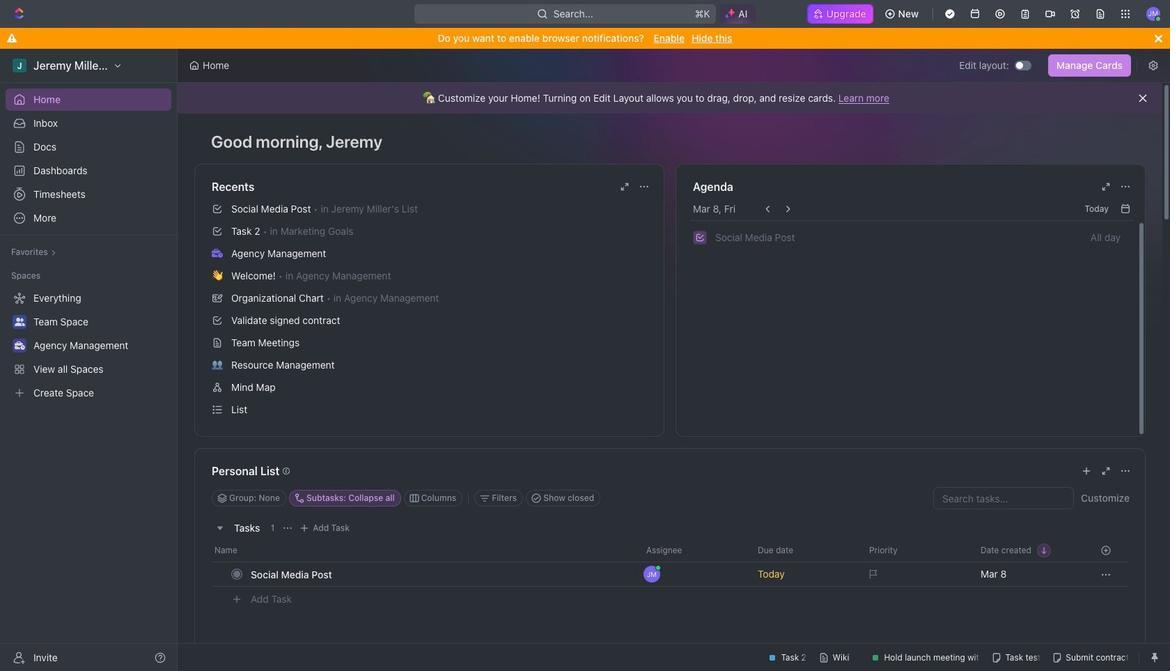 Task type: vqa. For each thing, say whether or not it's contained in the screenshot.
business time image inside the Sidebar navigation
yes



Task type: locate. For each thing, give the bounding box(es) containing it.
1 vertical spatial business time image
[[14, 341, 25, 350]]

jeremy miller's workspace, , element
[[13, 59, 26, 72]]

tree
[[6, 287, 171, 404]]

business time image
[[212, 249, 223, 258], [14, 341, 25, 350]]

tree inside the sidebar navigation
[[6, 287, 171, 404]]

Search tasks... text field
[[934, 488, 1074, 509]]

alert
[[178, 83, 1163, 114]]

0 vertical spatial business time image
[[212, 249, 223, 258]]



Task type: describe. For each thing, give the bounding box(es) containing it.
0 horizontal spatial business time image
[[14, 341, 25, 350]]

1 horizontal spatial business time image
[[212, 249, 223, 258]]

sidebar navigation
[[0, 49, 180, 671]]

user group image
[[14, 318, 25, 326]]



